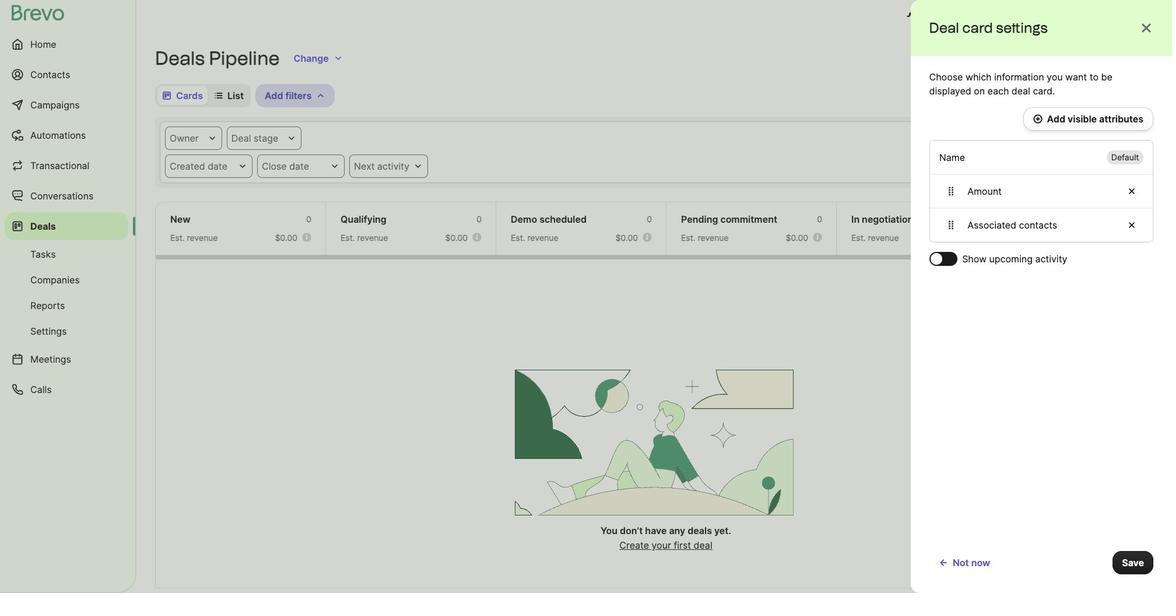 Task type: describe. For each thing, give the bounding box(es) containing it.
want
[[1066, 71, 1088, 83]]

calls
[[30, 384, 52, 396]]

settings
[[997, 19, 1049, 36]]

0 for qualifying
[[477, 214, 482, 224]]

clear filters
[[1059, 132, 1111, 144]]

campaigns
[[30, 99, 80, 111]]

est. revenue for demo scheduled
[[511, 233, 559, 243]]

automations
[[30, 130, 86, 141]]

cards button
[[158, 86, 208, 105]]

associated contacts
[[968, 219, 1058, 231]]

conversations link
[[5, 182, 128, 210]]

meetings
[[30, 354, 71, 365]]

tasks
[[30, 249, 56, 260]]

import deals button
[[1002, 47, 1079, 70]]

tasks link
[[5, 243, 128, 266]]

filters for add filters
[[286, 90, 312, 102]]

list
[[228, 90, 244, 102]]

company
[[1107, 11, 1150, 22]]

reports link
[[5, 294, 128, 317]]

have
[[645, 525, 667, 537]]

scheduled
[[540, 214, 587, 225]]

reports
[[30, 300, 65, 312]]

to
[[1090, 71, 1099, 83]]

usage and plan
[[921, 11, 991, 22]]

deal for deal card settings
[[930, 19, 960, 36]]

new company button
[[1061, 5, 1154, 28]]

est. revenue for in negotiation
[[852, 233, 899, 243]]

deal inside you don't have any deals yet. create your first deal
[[694, 540, 713, 551]]

add visible attributes button
[[1024, 107, 1154, 131]]

deals link
[[5, 212, 128, 240]]

created
[[170, 160, 205, 172]]

close
[[262, 160, 287, 172]]

revenue for demo scheduled
[[528, 233, 559, 243]]

add for add filters
[[265, 90, 283, 102]]

attributes
[[1100, 113, 1144, 125]]

0 for demo scheduled
[[647, 214, 652, 224]]

negotiation
[[862, 214, 914, 225]]

save button
[[1113, 551, 1154, 575]]

in
[[852, 214, 860, 225]]

choose
[[930, 71, 964, 83]]

demo scheduled
[[511, 214, 587, 225]]

deal inside choose which information you want to be displayed on each deal card.
[[1012, 85, 1031, 97]]

associated contacts button
[[931, 208, 1153, 242]]

usage and plan button
[[898, 5, 1000, 28]]

contacts
[[1019, 219, 1058, 231]]

deal stage
[[232, 132, 278, 144]]

home link
[[5, 30, 128, 58]]

which
[[966, 71, 992, 83]]

add for add visible attributes
[[1048, 113, 1066, 125]]

first
[[674, 540, 691, 551]]

est. revenue for qualifying
[[341, 233, 388, 243]]

add visible attributes
[[1048, 113, 1144, 125]]

any
[[669, 525, 686, 537]]

est. for new
[[170, 233, 185, 243]]

transactional link
[[5, 152, 128, 180]]

add filters
[[265, 90, 312, 102]]

not now button
[[930, 551, 1000, 575]]

next activity
[[354, 160, 410, 172]]

revenue for in negotiation
[[868, 233, 899, 243]]

yet.
[[715, 525, 732, 537]]

$0.00 for new
[[275, 233, 298, 243]]

plan
[[971, 11, 991, 22]]

deal inside button
[[1125, 53, 1145, 64]]

sort
[[935, 90, 954, 102]]

card for deal card settings
[[963, 19, 994, 36]]

don't
[[620, 525, 643, 537]]

default
[[1112, 152, 1139, 162]]

visible
[[1068, 113, 1097, 125]]

est. revenue for pending commitment
[[681, 233, 729, 243]]

deals inside you don't have any deals yet. create your first deal
[[688, 525, 712, 537]]

companies link
[[5, 268, 128, 292]]

calls link
[[5, 376, 128, 404]]

next
[[354, 160, 375, 172]]

create inside button
[[1093, 53, 1123, 64]]

card for deal card
[[1015, 90, 1035, 102]]

companies
[[30, 274, 80, 286]]

revenue for pending commitment
[[698, 233, 729, 243]]

upcoming
[[990, 253, 1033, 265]]

next activity button
[[349, 155, 428, 178]]

6 $0.00 from the left
[[1127, 233, 1149, 243]]

in negotiation
[[852, 214, 914, 225]]

clear
[[1059, 132, 1083, 144]]

0 for new
[[306, 214, 312, 224]]

$0.00 for demo scheduled
[[616, 233, 638, 243]]

choose which information you want to be displayed on each deal card.
[[930, 71, 1113, 97]]

deals for deals
[[30, 221, 56, 232]]

0 for in negotiation
[[988, 214, 993, 224]]

you
[[1048, 71, 1064, 83]]

not
[[953, 557, 969, 569]]

created date
[[170, 160, 228, 172]]



Task type: vqa. For each thing, say whether or not it's contained in the screenshot.
Deal for Deal stage
yes



Task type: locate. For each thing, give the bounding box(es) containing it.
0 horizontal spatial add
[[265, 90, 283, 102]]

show
[[963, 253, 987, 265]]

deal card settings dialog
[[911, 0, 1173, 593]]

1 horizontal spatial deals
[[1045, 53, 1069, 64]]

now
[[972, 557, 991, 569]]

revenue
[[1022, 233, 1055, 243]]

3 $0.00 from the left
[[616, 233, 638, 243]]

deal for deal card
[[992, 90, 1013, 102]]

1 vertical spatial deal
[[992, 90, 1013, 102]]

information
[[995, 71, 1045, 83]]

4 revenue from the left
[[698, 233, 729, 243]]

0 vertical spatial filters
[[286, 90, 312, 102]]

new inside new company button
[[1084, 11, 1104, 22]]

conversations
[[30, 190, 94, 202]]

new company
[[1084, 11, 1150, 22]]

deal inside button
[[992, 90, 1013, 102]]

1 horizontal spatial filters
[[1085, 132, 1111, 144]]

1 est. revenue from the left
[[170, 233, 218, 243]]

activity right next
[[378, 160, 410, 172]]

1 date from the left
[[208, 160, 228, 172]]

none checkbox inside deal card settings dialog
[[930, 252, 958, 266]]

0 horizontal spatial deal
[[232, 132, 251, 144]]

0 vertical spatial deals
[[1045, 53, 1069, 64]]

1 vertical spatial deal
[[1012, 85, 1031, 97]]

0 for pending commitment
[[818, 214, 823, 224]]

create down "don't"
[[620, 540, 649, 551]]

$0.00 for pending commitment
[[786, 233, 809, 243]]

5 $0.00 from the left
[[957, 233, 979, 243]]

revenue for new
[[187, 233, 218, 243]]

2 vertical spatial deal
[[694, 540, 713, 551]]

create deal
[[1093, 53, 1145, 64]]

0 down the close date popup button
[[306, 214, 312, 224]]

deal left the plan
[[930, 19, 960, 36]]

date
[[208, 160, 228, 172], [289, 160, 309, 172]]

1 vertical spatial filters
[[1085, 132, 1111, 144]]

2 vertical spatial deal
[[232, 132, 251, 144]]

4 est. from the left
[[681, 233, 696, 243]]

deals for deals pipeline
[[155, 47, 205, 69]]

campaigns link
[[5, 91, 128, 119]]

est.
[[170, 233, 185, 243], [341, 233, 355, 243], [511, 233, 525, 243], [681, 233, 696, 243], [852, 233, 866, 243]]

4 0 from the left
[[818, 214, 823, 224]]

1 horizontal spatial create
[[1093, 53, 1123, 64]]

3 est. revenue from the left
[[511, 233, 559, 243]]

change button
[[284, 47, 352, 70]]

deals right any
[[688, 525, 712, 537]]

transactional
[[30, 160, 89, 172]]

add right list
[[265, 90, 283, 102]]

1 vertical spatial card
[[1015, 90, 1035, 102]]

usage
[[921, 11, 950, 22]]

activity
[[378, 160, 410, 172], [1036, 253, 1068, 265]]

amount
[[968, 186, 1002, 197]]

add inside button
[[265, 90, 283, 102]]

2 horizontal spatial deal
[[992, 90, 1013, 102]]

date inside created date "popup button"
[[208, 160, 228, 172]]

0 vertical spatial add
[[265, 90, 283, 102]]

0 horizontal spatial card
[[963, 19, 994, 36]]

new down the created
[[170, 214, 191, 225]]

0 left "demo"
[[477, 214, 482, 224]]

1 vertical spatial new
[[170, 214, 191, 225]]

won
[[1022, 214, 1042, 225]]

new left company in the right top of the page
[[1084, 11, 1104, 22]]

demo
[[511, 214, 537, 225]]

filters down change
[[286, 90, 312, 102]]

settings link
[[5, 320, 128, 343]]

1 vertical spatial deals
[[30, 221, 56, 232]]

new
[[1084, 11, 1104, 22], [170, 214, 191, 225]]

5 0 from the left
[[988, 214, 993, 224]]

deals up cards button
[[155, 47, 205, 69]]

deals pipeline
[[155, 47, 280, 69]]

0 horizontal spatial deal
[[694, 540, 713, 551]]

you
[[601, 525, 618, 537]]

filters down add visible attributes
[[1085, 132, 1111, 144]]

deals up "you"
[[1045, 53, 1069, 64]]

add
[[265, 90, 283, 102], [1048, 113, 1066, 125]]

1 revenue from the left
[[187, 233, 218, 243]]

1 vertical spatial activity
[[1036, 253, 1068, 265]]

2 revenue from the left
[[357, 233, 388, 243]]

date for created date
[[208, 160, 228, 172]]

1 horizontal spatial deals
[[155, 47, 205, 69]]

est. for pending commitment
[[681, 233, 696, 243]]

pending commitment
[[681, 214, 778, 225]]

deal card
[[992, 90, 1035, 102]]

1 horizontal spatial card
[[1015, 90, 1035, 102]]

$0.00 for qualifying
[[446, 233, 468, 243]]

1 horizontal spatial deal
[[930, 19, 960, 36]]

deal right first
[[694, 540, 713, 551]]

0 horizontal spatial date
[[208, 160, 228, 172]]

1 $0.00 from the left
[[275, 233, 298, 243]]

card.
[[1034, 85, 1056, 97]]

owner button
[[165, 127, 222, 150]]

1 est. from the left
[[170, 233, 185, 243]]

1 horizontal spatial activity
[[1036, 253, 1068, 265]]

your
[[652, 540, 671, 551]]

and
[[952, 11, 969, 22]]

0 horizontal spatial create
[[620, 540, 649, 551]]

card inside button
[[1015, 90, 1035, 102]]

date inside the close date popup button
[[289, 160, 309, 172]]

0 vertical spatial card
[[963, 19, 994, 36]]

new for new company
[[1084, 11, 1104, 22]]

2 horizontal spatial deal
[[1125, 53, 1145, 64]]

0 vertical spatial new
[[1084, 11, 1104, 22]]

qualifying
[[341, 214, 387, 225]]

deal inside popup button
[[232, 132, 251, 144]]

deal for deal stage
[[232, 132, 251, 144]]

1 vertical spatial deals
[[688, 525, 712, 537]]

add up clear
[[1048, 113, 1066, 125]]

stage
[[254, 132, 278, 144]]

3 est. from the left
[[511, 233, 525, 243]]

deal left stage
[[232, 132, 251, 144]]

settings
[[30, 326, 67, 337]]

0 vertical spatial activity
[[378, 160, 410, 172]]

2 date from the left
[[289, 160, 309, 172]]

5 revenue from the left
[[868, 233, 899, 243]]

5 est. from the left
[[852, 233, 866, 243]]

deal card button
[[968, 84, 1044, 107]]

0 horizontal spatial filters
[[286, 90, 312, 102]]

close date button
[[257, 155, 345, 178]]

create deal button
[[1083, 47, 1154, 70]]

deal down information at the right top of the page
[[1012, 85, 1031, 97]]

commitment
[[721, 214, 778, 225]]

add inside button
[[1048, 113, 1066, 125]]

1 vertical spatial add
[[1048, 113, 1066, 125]]

contacts
[[30, 69, 70, 81]]

est. for qualifying
[[341, 233, 355, 243]]

est. for demo scheduled
[[511, 233, 525, 243]]

card inside dialog
[[963, 19, 994, 36]]

1 horizontal spatial deal
[[1012, 85, 1031, 97]]

est. revenue for new
[[170, 233, 218, 243]]

deal
[[930, 19, 960, 36], [992, 90, 1013, 102], [232, 132, 251, 144]]

create your first deal link
[[620, 540, 713, 551]]

contacts link
[[5, 61, 128, 89]]

0 left the in
[[818, 214, 823, 224]]

filters inside button
[[286, 90, 312, 102]]

date for close date
[[289, 160, 309, 172]]

0 horizontal spatial new
[[170, 214, 191, 225]]

None checkbox
[[930, 252, 958, 266]]

1 vertical spatial create
[[620, 540, 649, 551]]

activity inside deal card settings dialog
[[1036, 253, 1068, 265]]

filters
[[286, 90, 312, 102], [1085, 132, 1111, 144]]

date right the created
[[208, 160, 228, 172]]

pipeline
[[209, 47, 280, 69]]

deals
[[1045, 53, 1069, 64], [688, 525, 712, 537]]

0 down amount
[[988, 214, 993, 224]]

close date
[[262, 160, 309, 172]]

pending
[[681, 214, 718, 225]]

deals up tasks
[[30, 221, 56, 232]]

list button
[[210, 86, 249, 105]]

2 est. revenue from the left
[[341, 233, 388, 243]]

1 horizontal spatial date
[[289, 160, 309, 172]]

meetings link
[[5, 345, 128, 373]]

deal right on
[[992, 90, 1013, 102]]

save
[[1123, 557, 1145, 569]]

0 horizontal spatial deals
[[30, 221, 56, 232]]

create inside you don't have any deals yet. create your first deal
[[620, 540, 649, 551]]

1 horizontal spatial new
[[1084, 11, 1104, 22]]

Name search field
[[1049, 84, 1154, 107]]

1 0 from the left
[[306, 214, 312, 224]]

5 est. revenue from the left
[[852, 233, 899, 243]]

revenue
[[187, 233, 218, 243], [357, 233, 388, 243], [528, 233, 559, 243], [698, 233, 729, 243], [868, 233, 899, 243]]

deal inside dialog
[[930, 19, 960, 36]]

date right close
[[289, 160, 309, 172]]

home
[[30, 39, 56, 50]]

created date button
[[165, 155, 253, 178]]

2 $0.00 from the left
[[446, 233, 468, 243]]

4 est. revenue from the left
[[681, 233, 729, 243]]

card
[[963, 19, 994, 36], [1015, 90, 1035, 102]]

2 est. from the left
[[341, 233, 355, 243]]

1 horizontal spatial add
[[1048, 113, 1066, 125]]

amount button
[[931, 174, 1153, 208]]

deal
[[1125, 53, 1145, 64], [1012, 85, 1031, 97], [694, 540, 713, 551]]

new for new
[[170, 214, 191, 225]]

0 vertical spatial deal
[[930, 19, 960, 36]]

on
[[975, 85, 986, 97]]

each
[[988, 85, 1010, 97]]

est. revenue
[[170, 233, 218, 243], [341, 233, 388, 243], [511, 233, 559, 243], [681, 233, 729, 243], [852, 233, 899, 243]]

automations link
[[5, 121, 128, 149]]

deal down company in the right top of the page
[[1125, 53, 1145, 64]]

2 0 from the left
[[477, 214, 482, 224]]

name
[[940, 152, 966, 163]]

filters inside button
[[1085, 132, 1111, 144]]

0 horizontal spatial deals
[[688, 525, 712, 537]]

0 vertical spatial deals
[[155, 47, 205, 69]]

4 $0.00 from the left
[[786, 233, 809, 243]]

add filters button
[[256, 84, 335, 107]]

create up be
[[1093, 53, 1123, 64]]

activity down revenue
[[1036, 253, 1068, 265]]

show upcoming activity
[[963, 253, 1068, 265]]

3 revenue from the left
[[528, 233, 559, 243]]

3 0 from the left
[[647, 214, 652, 224]]

sort button
[[911, 84, 963, 107]]

deal stage button
[[227, 127, 302, 150]]

0 horizontal spatial activity
[[378, 160, 410, 172]]

0
[[306, 214, 312, 224], [477, 214, 482, 224], [647, 214, 652, 224], [818, 214, 823, 224], [988, 214, 993, 224]]

cards
[[176, 90, 203, 102]]

change
[[294, 53, 329, 64]]

not now
[[953, 557, 991, 569]]

activity inside popup button
[[378, 160, 410, 172]]

est. for in negotiation
[[852, 233, 866, 243]]

0 vertical spatial create
[[1093, 53, 1123, 64]]

0 vertical spatial deal
[[1125, 53, 1145, 64]]

filters for clear filters
[[1085, 132, 1111, 144]]

clear filters button
[[1050, 127, 1121, 150]]

0 left pending
[[647, 214, 652, 224]]

revenue for qualifying
[[357, 233, 388, 243]]

deals inside import deals "button"
[[1045, 53, 1069, 64]]

$0.00 for in negotiation
[[957, 233, 979, 243]]



